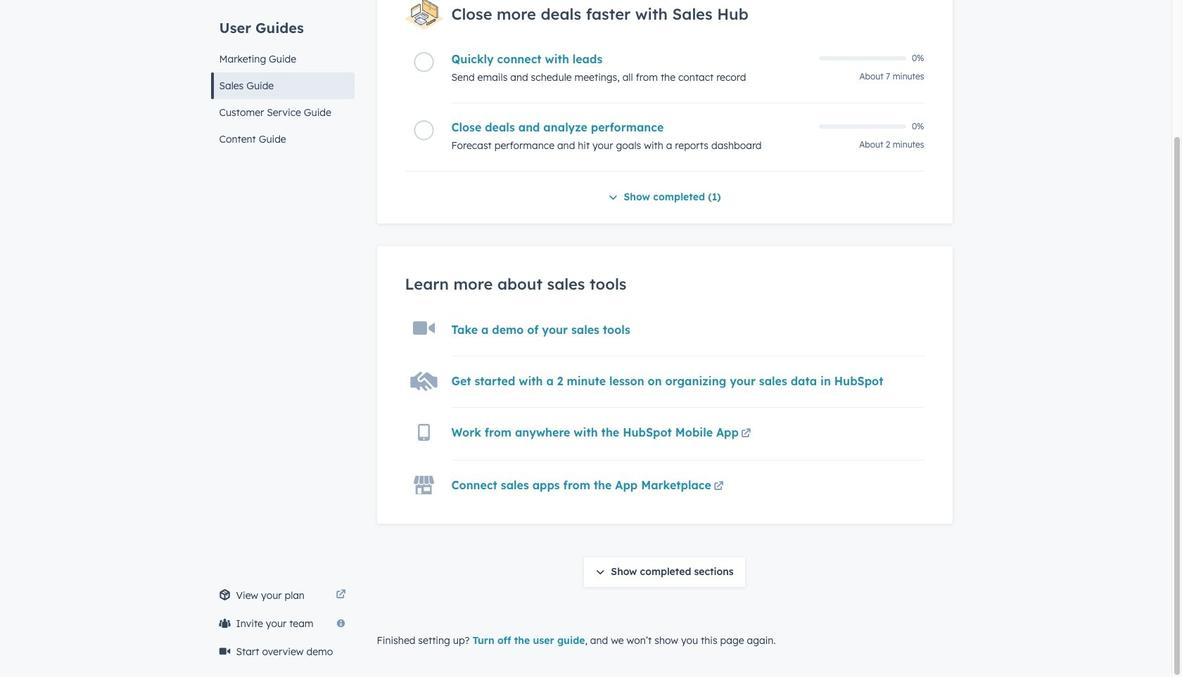 Task type: locate. For each thing, give the bounding box(es) containing it.
link opens in a new window image
[[741, 426, 751, 443], [714, 479, 724, 496], [714, 482, 724, 492], [336, 587, 346, 604]]

0 horizontal spatial link opens in a new window image
[[336, 590, 346, 601]]

1 horizontal spatial link opens in a new window image
[[741, 429, 751, 440]]

0 vertical spatial link opens in a new window image
[[741, 429, 751, 440]]

link opens in a new window image
[[741, 429, 751, 440], [336, 590, 346, 601]]



Task type: vqa. For each thing, say whether or not it's contained in the screenshot.
Link opens in a new window image
yes



Task type: describe. For each thing, give the bounding box(es) containing it.
1 vertical spatial link opens in a new window image
[[336, 590, 346, 601]]

user guides element
[[211, 0, 354, 153]]



